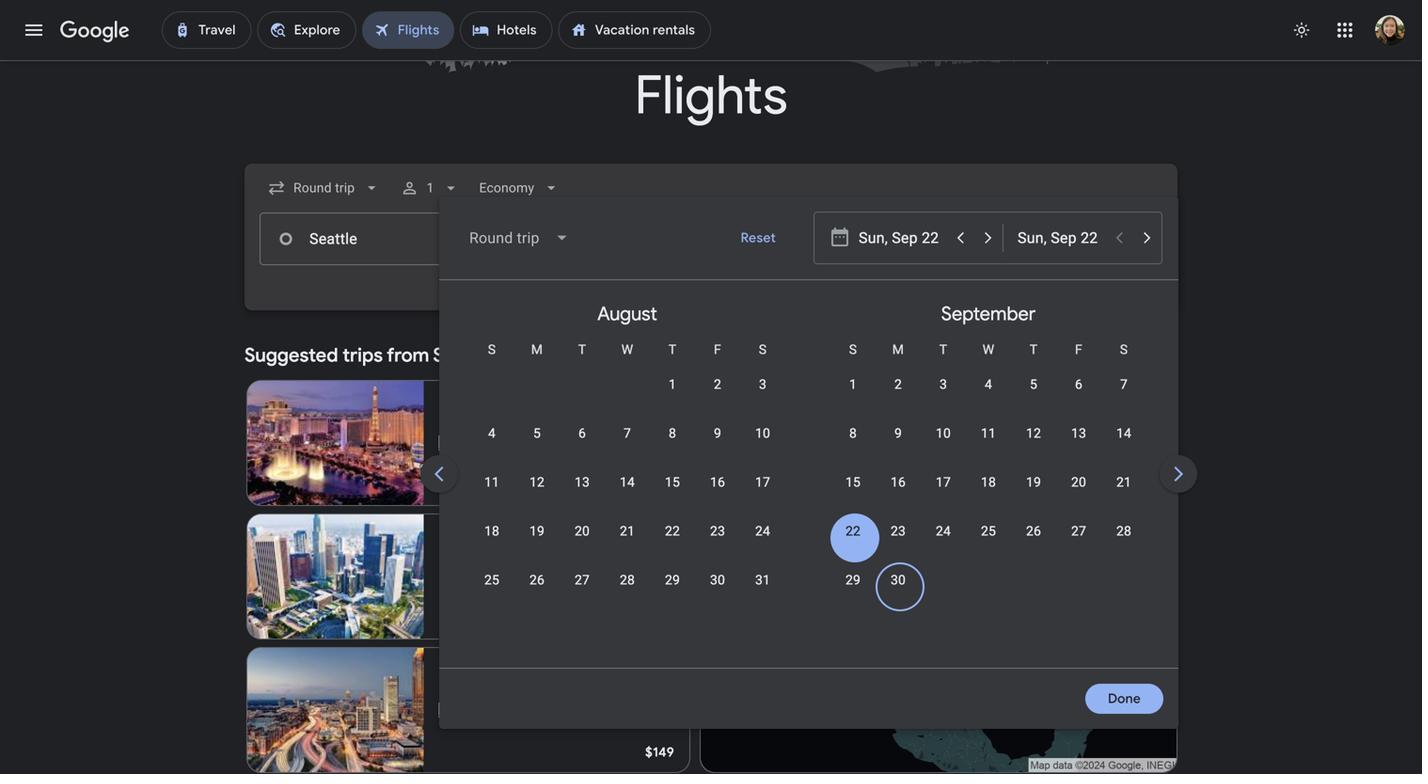 Task type: locate. For each thing, give the bounding box(es) containing it.
19 inside the august row group
[[530, 523, 545, 539]]

None field
[[260, 171, 389, 205], [472, 171, 568, 205], [454, 215, 585, 261], [260, 171, 389, 205], [472, 171, 568, 205], [454, 215, 585, 261]]

9 button
[[695, 424, 740, 469], [876, 424, 921, 469]]

15 left the 'mon, sep 16' element
[[846, 475, 861, 490]]

18 up 22 – 28
[[484, 523, 500, 539]]

18 inside september "row group"
[[981, 475, 996, 490]]

fri, aug 16 element
[[710, 473, 725, 492]]

0 horizontal spatial 22 button
[[650, 522, 695, 567]]

17 for the tue, sep 17 element
[[936, 475, 951, 490]]

1 horizontal spatial 18
[[981, 475, 996, 490]]

4 left thu, sep 5 element
[[985, 377, 992, 392]]

2 m from the left
[[893, 342, 904, 357]]

s
[[488, 342, 496, 357], [759, 342, 767, 357], [849, 342, 857, 357], [1120, 342, 1128, 357]]

thu, aug 22 element
[[665, 522, 680, 541]]

september
[[941, 302, 1036, 326]]

25 button
[[966, 522, 1011, 567], [469, 571, 515, 616]]

6
[[1075, 377, 1083, 392], [578, 426, 586, 441]]

0 vertical spatial min
[[569, 435, 592, 451]]

19 button up thu, sep 26 element
[[1011, 473, 1056, 518]]

20 left 'wed, aug 21' element
[[575, 523, 590, 539]]

0 horizontal spatial 29 button
[[650, 571, 695, 616]]

30 left the 31
[[710, 572, 725, 588]]

27 inside the august row group
[[575, 572, 590, 588]]

27
[[1071, 523, 1087, 539], [575, 572, 590, 588]]

31 button
[[740, 571, 785, 616]]

1 horizontal spatial 10 button
[[921, 424, 966, 469]]

6 button
[[1056, 375, 1102, 420], [560, 424, 605, 469]]

16 button up fri, aug 23 "element"
[[695, 473, 740, 518]]

6 for tue, aug 6 element
[[578, 426, 586, 441]]

29 button
[[650, 571, 695, 616], [831, 571, 876, 616]]

2 button up mon, sep 9 element
[[876, 375, 921, 420]]

28 right tue, aug 27 element at the left of page
[[620, 572, 635, 588]]

1 horizontal spatial 27 button
[[1056, 522, 1102, 567]]

13 inside the august row group
[[575, 475, 590, 490]]

0 horizontal spatial 7 button
[[605, 424, 650, 469]]

2 hr 45 min
[[524, 435, 592, 451]]

1 horizontal spatial 19
[[1026, 475, 1041, 490]]

2 15 button from the left
[[831, 473, 876, 518]]

16
[[710, 475, 725, 490], [891, 475, 906, 490]]

2 button
[[695, 375, 740, 420], [876, 375, 921, 420]]

28 button right fri, sep 27 element
[[1102, 522, 1147, 567]]

sun, aug 11 element
[[484, 473, 500, 492]]

1 s from the left
[[488, 342, 496, 357]]

11 for sun, aug 11 element
[[484, 475, 500, 490]]

1 m from the left
[[531, 342, 543, 357]]

18 button up the stop
[[469, 522, 515, 567]]

18 button up wed, sep 25 'element'
[[966, 473, 1011, 518]]

26 button left tue, aug 27 element at the left of page
[[515, 571, 560, 616]]

1 vertical spatial 18
[[484, 523, 500, 539]]

16 button
[[695, 473, 740, 518], [876, 473, 921, 518]]

0 horizontal spatial 27
[[575, 572, 590, 588]]

12 button up mon, aug 19 element on the bottom of the page
[[515, 473, 560, 518]]

1 vertical spatial 28
[[620, 572, 635, 588]]

none text field inside flight search field
[[260, 213, 525, 265]]

2 23 button from the left
[[876, 522, 921, 567]]

hr
[[535, 435, 547, 451], [521, 569, 534, 584]]

27 left sat, sep 28 element
[[1071, 523, 1087, 539]]

1 vertical spatial hr
[[521, 569, 534, 584]]

from
[[387, 343, 429, 367]]

21 inside the august row group
[[620, 523, 635, 539]]

28 button right tue, aug 27 element at the left of page
[[605, 571, 650, 616]]

m inside the august row group
[[531, 342, 543, 357]]

1 15 from the left
[[665, 475, 680, 490]]

sun, sep 8 element
[[849, 424, 857, 443]]

tue, aug 13 element
[[575, 473, 590, 492]]

thu, sep 19 element
[[1026, 473, 1041, 492]]

1 horizontal spatial 16
[[891, 475, 906, 490]]

18 inside the august row group
[[484, 523, 500, 539]]

wed, sep 4 element
[[985, 375, 992, 394]]

thu, sep 12 element
[[1026, 424, 1041, 443]]

3 button
[[740, 375, 785, 420], [921, 375, 966, 420]]

29 inside the august row group
[[665, 572, 680, 588]]

5
[[1030, 377, 1038, 392], [533, 426, 541, 441]]

0 horizontal spatial 27 button
[[560, 571, 605, 616]]

7 button up sat, sep 14 element
[[1102, 375, 1147, 420]]

Return text field
[[1018, 213, 1104, 263], [1017, 214, 1147, 264]]

11 down nonstop
[[484, 475, 500, 490]]

explore
[[1028, 347, 1075, 364]]

1 vertical spatial 4
[[488, 426, 496, 441]]

mon, aug 5 element
[[533, 424, 541, 443]]

18 button
[[966, 473, 1011, 518], [469, 522, 515, 567]]

20 left sat, sep 21 element
[[1071, 475, 1087, 490]]

16 right thu, aug 15 element
[[710, 475, 725, 490]]

3 button up sat, aug 10 element
[[740, 375, 785, 420]]

1 17 button from the left
[[740, 473, 785, 518]]

0 horizontal spatial 14 button
[[605, 473, 650, 518]]

10 inside september "row group"
[[936, 426, 951, 441]]

1 30 from the left
[[710, 572, 725, 588]]

30 inside september "row group"
[[891, 572, 906, 588]]

m
[[531, 342, 543, 357], [893, 342, 904, 357]]

2 22 from the left
[[846, 523, 861, 539]]

29 button left mon, sep 30 element
[[831, 571, 876, 616]]

row containing 22
[[831, 514, 1147, 567]]

27 inside september "row group"
[[1071, 523, 1087, 539]]

tue, sep 10 element
[[936, 424, 951, 443]]

5 inside the august row group
[[533, 426, 541, 441]]

2 inside the august row group
[[714, 377, 722, 392]]

flights
[[635, 63, 788, 129]]

1 inside september "row group"
[[849, 377, 857, 392]]

11 inside the august row group
[[484, 475, 500, 490]]

1 horizontal spatial 15 button
[[831, 473, 876, 518]]

15 for thu, aug 15 element
[[665, 475, 680, 490]]

2 15 from the left
[[846, 475, 861, 490]]

30
[[710, 572, 725, 588], [891, 572, 906, 588]]

17 button up sat, aug 24 element
[[740, 473, 785, 518]]

angeles
[[467, 529, 524, 548]]

1 24 from the left
[[755, 523, 770, 539]]

20 for fri, sep 20 element
[[1071, 475, 1087, 490]]

3 s from the left
[[849, 342, 857, 357]]

3 right fri, aug 2 element at right
[[759, 377, 767, 392]]

12 inside september "row group"
[[1026, 426, 1041, 441]]

1 horizontal spatial 8
[[669, 426, 676, 441]]

25 inside the august row group
[[484, 572, 500, 588]]

3 button inside september "row group"
[[921, 375, 966, 420]]

6 down explore destinations button
[[1075, 377, 1083, 392]]

sat, aug 31 element
[[755, 571, 770, 590]]

21 right fri, sep 20 element
[[1117, 475, 1132, 490]]

2
[[714, 377, 722, 392], [895, 377, 902, 392], [524, 435, 532, 451]]

0 horizontal spatial 23 button
[[695, 522, 740, 567]]

1 feb from the top
[[439, 416, 461, 432]]

2 button up fri, aug 9 element
[[695, 375, 740, 420]]

8 inside the suggested trips from seattle region
[[510, 569, 518, 584]]

hr left 55
[[521, 569, 534, 584]]

0 horizontal spatial 6
[[578, 426, 586, 441]]

29 left mon, sep 30 element
[[846, 572, 861, 588]]

1 9 from the left
[[714, 426, 722, 441]]

22 left fri, aug 23 "element"
[[665, 523, 680, 539]]

1 horizontal spatial 13
[[1071, 426, 1087, 441]]

1 button
[[650, 375, 695, 420], [831, 375, 876, 420]]

2 29 from the left
[[846, 572, 861, 588]]

7 button up wed, aug 14 element
[[605, 424, 650, 469]]

20 inside september "row group"
[[1071, 475, 1087, 490]]

9 button up the 'mon, sep 16' element
[[876, 424, 921, 469]]

1 3 button from the left
[[740, 375, 785, 420]]

10 inside the august row group
[[755, 426, 770, 441]]

grid containing august
[[447, 288, 1422, 679]]

feb down los
[[439, 550, 461, 565]]

24 inside september "row group"
[[936, 523, 951, 539]]

17 button
[[740, 473, 785, 518], [921, 473, 966, 518]]

1 horizontal spatial 25 button
[[966, 522, 1011, 567]]

1 horizontal spatial 9 button
[[876, 424, 921, 469]]

22 button
[[650, 522, 695, 567], [831, 522, 876, 567]]

sat, aug 17 element
[[755, 473, 770, 492]]

28
[[1117, 523, 1132, 539], [620, 572, 635, 588]]

25 button down 22 – 28
[[469, 571, 515, 616]]

3 inside the august row group
[[759, 377, 767, 392]]

0 horizontal spatial 15 button
[[650, 473, 695, 518]]

7 inside the august row group
[[624, 426, 631, 441]]

3 right the mon, sep 2 element
[[940, 377, 947, 392]]

3 for september
[[940, 377, 947, 392]]

9 button up fri, aug 16 element
[[695, 424, 740, 469]]

mon, aug 12 element
[[530, 473, 545, 492]]

3 button inside the august row group
[[740, 375, 785, 420]]

1 10 from the left
[[755, 426, 770, 441]]

16 inside the august row group
[[710, 475, 725, 490]]

sat, aug 24 element
[[755, 522, 770, 541]]

27 button inside september "row group"
[[1056, 522, 1102, 567]]

1 horizontal spatial 29 button
[[831, 571, 876, 616]]

30 inside the august row group
[[710, 572, 725, 588]]

8 hr 55 min
[[510, 569, 578, 584]]

2 23 from the left
[[891, 523, 906, 539]]

2 left sat, aug 3 element
[[714, 377, 722, 392]]

feb
[[439, 416, 461, 432], [439, 550, 461, 565]]

las
[[439, 396, 463, 415]]

reset button
[[718, 215, 799, 261]]

23 inside september "row group"
[[891, 523, 906, 539]]

fri, aug 9 element
[[714, 424, 722, 443]]

5 for thu, sep 5 element
[[1030, 377, 1038, 392]]

1 22 button from the left
[[650, 522, 695, 567]]

0 vertical spatial 19
[[1026, 475, 1041, 490]]

14 for wed, aug 14 element
[[620, 475, 635, 490]]

21 button
[[1102, 473, 1147, 518], [605, 522, 650, 567]]

26 button left fri, sep 27 element
[[1011, 522, 1056, 567]]

w inside september "row group"
[[983, 342, 995, 357]]

hr for 45
[[535, 435, 547, 451]]

28 button
[[1102, 522, 1147, 567], [605, 571, 650, 616]]

0 horizontal spatial 18 button
[[469, 522, 515, 567]]

mon, sep 30 element
[[891, 571, 906, 590]]

1 horizontal spatial 11
[[981, 426, 996, 441]]

9
[[714, 426, 722, 441], [895, 426, 902, 441]]

1 horizontal spatial 22
[[846, 523, 861, 539]]

2 w from the left
[[983, 342, 995, 357]]

24 button up the 31
[[740, 522, 785, 567]]

0 horizontal spatial w
[[621, 342, 633, 357]]

17 button up tue, sep 24 element
[[921, 473, 966, 518]]

sat, sep 21 element
[[1117, 473, 1132, 492]]

1 t from the left
[[578, 342, 586, 357]]

19 button up 8 hr 55 min
[[515, 522, 560, 567]]

17 for 'sat, aug 17' element
[[755, 475, 770, 490]]

23 inside the august row group
[[710, 523, 725, 539]]

10 button
[[740, 424, 785, 469], [921, 424, 966, 469]]

29 for thu, aug 29 element
[[665, 572, 680, 588]]

14 inside the august row group
[[620, 475, 635, 490]]

0 horizontal spatial 7
[[624, 426, 631, 441]]

tue, sep 17 element
[[936, 473, 951, 492]]

1 horizontal spatial 17 button
[[921, 473, 966, 518]]

grid
[[447, 288, 1422, 679]]

13 inside september "row group"
[[1071, 426, 1087, 441]]

1 horizontal spatial 14
[[1117, 426, 1132, 441]]

0 horizontal spatial 15
[[665, 475, 680, 490]]

19 inside september "row group"
[[1026, 475, 1041, 490]]

1 vertical spatial 28 button
[[605, 571, 650, 616]]

wed, sep 18 element
[[981, 473, 996, 492]]

0 vertical spatial 26 button
[[1011, 522, 1056, 567]]

16 for the 'mon, sep 16' element
[[891, 475, 906, 490]]

w up wed, sep 4 element
[[983, 342, 995, 357]]

0 horizontal spatial 24
[[755, 523, 770, 539]]

1 button up sun, sep 8 element
[[831, 375, 876, 420]]

17 inside the august row group
[[755, 475, 770, 490]]

1 horizontal spatial 24
[[936, 523, 951, 539]]

10 button up the tue, sep 17 element
[[921, 424, 966, 469]]

20 button
[[1056, 473, 1102, 518], [560, 522, 605, 567]]

1 30 button from the left
[[695, 571, 740, 616]]

0 vertical spatial 26
[[1026, 523, 1041, 539]]

22
[[665, 523, 680, 539], [846, 523, 861, 539]]

17 inside september "row group"
[[936, 475, 951, 490]]

15 button up sun, sep 22, departure date. element
[[831, 473, 876, 518]]

7
[[1120, 377, 1128, 392], [624, 426, 631, 441]]

26 button
[[1011, 522, 1056, 567], [515, 571, 560, 616]]

1 22 from the left
[[665, 523, 680, 539]]

wed, aug 14 element
[[620, 473, 635, 492]]

1 horizontal spatial hr
[[535, 435, 547, 451]]

2 10 from the left
[[936, 426, 951, 441]]

0 vertical spatial 21 button
[[1102, 473, 1147, 518]]

13 button up fri, sep 20 element
[[1056, 424, 1102, 469]]

row down 'wed, aug 21' element
[[469, 563, 785, 616]]

14 left $107
[[620, 475, 635, 490]]

4 button up wed, sep 11 element
[[966, 375, 1011, 420]]

1 9 button from the left
[[695, 424, 740, 469]]

11 button
[[966, 424, 1011, 469], [469, 473, 515, 518]]

4 button up sun, aug 11 element
[[469, 424, 515, 469]]

20 button up tue, aug 27 element at the left of page
[[560, 522, 605, 567]]

1 3 from the left
[[759, 377, 767, 392]]

8
[[669, 426, 676, 441], [849, 426, 857, 441], [510, 569, 518, 584]]

11
[[981, 426, 996, 441], [484, 475, 500, 490]]

29 left fri, aug 30 element at the bottom of the page
[[665, 572, 680, 588]]

12 down '2 hr 45 min'
[[530, 475, 545, 490]]

14 inside september "row group"
[[1117, 426, 1132, 441]]

29 button left fri, aug 30 element at the bottom of the page
[[650, 571, 695, 616]]

11 button up wed, sep 18 'element'
[[966, 424, 1011, 469]]

8 inside the august row group
[[669, 426, 676, 441]]

1 17 from the left
[[755, 475, 770, 490]]

0 horizontal spatial 25 button
[[469, 571, 515, 616]]

6 inside the august row group
[[578, 426, 586, 441]]

row up fri, aug 9 element
[[650, 359, 785, 420]]

0 horizontal spatial 14
[[620, 475, 635, 490]]

20 inside the august row group
[[575, 523, 590, 539]]

1 f from the left
[[714, 342, 721, 357]]

0 vertical spatial 4
[[985, 377, 992, 392]]

4 inside september "row group"
[[985, 377, 992, 392]]

2 horizontal spatial 2
[[895, 377, 902, 392]]

12 button up the thu, sep 19 element
[[1011, 424, 1056, 469]]

1 inside the suggested trips from seattle region
[[462, 569, 469, 584]]

2 left "mon, aug 5" element
[[524, 435, 532, 451]]

7 right tue, aug 6 element
[[624, 426, 631, 441]]

w
[[621, 342, 633, 357], [983, 342, 995, 357]]

0 horizontal spatial 19 button
[[515, 522, 560, 567]]

25 inside september "row group"
[[981, 523, 996, 539]]

thu, aug 1 element
[[669, 375, 676, 394]]

w inside the august row group
[[621, 342, 633, 357]]

1 vertical spatial min
[[556, 569, 578, 584]]

1 horizontal spatial w
[[983, 342, 995, 357]]

0 horizontal spatial 6 button
[[560, 424, 605, 469]]

26 left tue, aug 27 element at the left of page
[[530, 572, 545, 588]]

15 inside the august row group
[[665, 475, 680, 490]]

2 17 button from the left
[[921, 473, 966, 518]]

8 for 8 hr 55 min
[[510, 569, 518, 584]]

1 16 from the left
[[710, 475, 725, 490]]

23 button
[[695, 522, 740, 567], [876, 522, 921, 567]]

1 horizontal spatial 20 button
[[1056, 473, 1102, 518]]

wed, aug 28 element
[[620, 571, 635, 590]]

min
[[569, 435, 592, 451], [556, 569, 578, 584]]

0 vertical spatial 18
[[981, 475, 996, 490]]

0 horizontal spatial 10 button
[[740, 424, 785, 469]]

21
[[1117, 475, 1132, 490], [620, 523, 635, 539]]

30 right sun, sep 29 element in the bottom right of the page
[[891, 572, 906, 588]]

2 f from the left
[[1075, 342, 1083, 357]]

1 vertical spatial 7
[[624, 426, 631, 441]]

2 feb from the top
[[439, 550, 461, 565]]

6 right 45
[[578, 426, 586, 441]]

1 w from the left
[[621, 342, 633, 357]]

1 vertical spatial 21
[[620, 523, 635, 539]]

21 for 'wed, aug 21' element
[[620, 523, 635, 539]]

24
[[755, 523, 770, 539], [936, 523, 951, 539]]

0 horizontal spatial 24 button
[[740, 522, 785, 567]]

9 inside the august row group
[[714, 426, 722, 441]]

2 left the tue, sep 3 element
[[895, 377, 902, 392]]

7 button
[[1102, 375, 1147, 420], [605, 424, 650, 469]]

feb inside "los angeles feb 22 – 28"
[[439, 550, 461, 565]]

1 horizontal spatial 27
[[1071, 523, 1087, 539]]

s up vegas
[[488, 342, 496, 357]]

1 horizontal spatial 22 button
[[831, 522, 876, 567]]

1
[[426, 180, 434, 196], [669, 377, 676, 392], [849, 377, 857, 392], [462, 569, 469, 584]]

28 inside september "row group"
[[1117, 523, 1132, 539]]

25 button left thu, sep 26 element
[[966, 522, 1011, 567]]

1 horizontal spatial 25
[[981, 523, 996, 539]]

1 – 7
[[465, 416, 494, 432]]

10 for sat, aug 10 element
[[755, 426, 770, 441]]

s up sat, aug 3 element
[[759, 342, 767, 357]]

0 horizontal spatial 9
[[714, 426, 722, 441]]

8 left mon, sep 9 element
[[849, 426, 857, 441]]

2 3 button from the left
[[921, 375, 966, 420]]

Departure text field
[[859, 213, 945, 263], [858, 214, 988, 264]]

13
[[1071, 426, 1087, 441], [575, 475, 590, 490]]

0 horizontal spatial 30 button
[[695, 571, 740, 616]]

30 button
[[695, 571, 740, 616], [876, 571, 921, 616]]

22 button up sun, sep 29 element in the bottom right of the page
[[831, 522, 876, 567]]

4
[[985, 377, 992, 392], [488, 426, 496, 441]]

2 24 from the left
[[936, 523, 951, 539]]

22 inside the august row group
[[665, 523, 680, 539]]

4 for wed, sep 4 element
[[985, 377, 992, 392]]

hr left 45
[[535, 435, 547, 451]]

27 button right 55
[[560, 571, 605, 616]]

26 inside september "row group"
[[1026, 523, 1041, 539]]

1 vertical spatial 13
[[575, 475, 590, 490]]

7 inside september "row group"
[[1120, 377, 1128, 392]]

13 left sat, sep 14 element
[[1071, 426, 1087, 441]]

1 8 button from the left
[[650, 424, 695, 469]]

1 horizontal spatial 14 button
[[1102, 424, 1147, 469]]

0 horizontal spatial 16 button
[[695, 473, 740, 518]]

13 left wed, aug 14 element
[[575, 475, 590, 490]]

8 for sun, sep 8 element
[[849, 426, 857, 441]]

sat, aug 3 element
[[759, 375, 767, 394]]

3 inside september "row group"
[[940, 377, 947, 392]]

21 inside september "row group"
[[1117, 475, 1132, 490]]

11 left thu, sep 12 "element"
[[981, 426, 996, 441]]

f inside the august row group
[[714, 342, 721, 357]]

feb down las on the left bottom of page
[[439, 416, 461, 432]]

fri, aug 23 element
[[710, 522, 725, 541]]

12 inside the august row group
[[530, 475, 545, 490]]

6 inside september "row group"
[[1075, 377, 1083, 392]]

27 right 55
[[575, 572, 590, 588]]

f inside september "row group"
[[1075, 342, 1083, 357]]

30 for mon, sep 30 element
[[891, 572, 906, 588]]

14
[[1117, 426, 1132, 441], [620, 475, 635, 490]]

0 horizontal spatial 22
[[665, 523, 680, 539]]

3 button for september
[[921, 375, 966, 420]]

1 horizontal spatial 26
[[1026, 523, 1041, 539]]

mar
[[439, 683, 463, 699]]

los
[[439, 529, 464, 548]]

1 vertical spatial 13 button
[[560, 473, 605, 518]]

14 button up sat, sep 21 element
[[1102, 424, 1147, 469]]

w down august on the left
[[621, 342, 633, 357]]

22 for sun, sep 22, departure date. element
[[846, 523, 861, 539]]

0 horizontal spatial 29
[[665, 572, 680, 588]]

row up wed, aug 28 element
[[469, 514, 785, 567]]

fri, aug 30 element
[[710, 571, 725, 590]]

12
[[1026, 426, 1041, 441], [530, 475, 545, 490]]

s up sun, sep 1 element
[[849, 342, 857, 357]]

17
[[755, 475, 770, 490], [936, 475, 951, 490]]

0 vertical spatial 11 button
[[966, 424, 1011, 469]]

feb 1 – 7
[[439, 416, 494, 432]]

august
[[597, 302, 657, 326]]

21 left the thu, aug 22 element
[[620, 523, 635, 539]]

main menu image
[[23, 19, 45, 41]]

5 for "mon, aug 5" element
[[533, 426, 541, 441]]

7 button inside september "row group"
[[1102, 375, 1147, 420]]

1 29 from the left
[[665, 572, 680, 588]]

8 button up thu, aug 15 element
[[650, 424, 695, 469]]

5 inside september "row group"
[[1030, 377, 1038, 392]]

11 inside september "row group"
[[981, 426, 996, 441]]

0 vertical spatial 27 button
[[1056, 522, 1102, 567]]

23
[[710, 523, 725, 539], [891, 523, 906, 539]]

2 17 from the left
[[936, 475, 951, 490]]

12 button
[[1011, 424, 1056, 469], [515, 473, 560, 518]]

0 horizontal spatial f
[[714, 342, 721, 357]]

29 for sun, sep 29 element in the bottom right of the page
[[846, 572, 861, 588]]

20
[[1071, 475, 1087, 490], [575, 523, 590, 539]]

1 for thu, aug 1 element
[[669, 377, 676, 392]]

0 horizontal spatial 8 button
[[650, 424, 695, 469]]

22 for the thu, aug 22 element
[[665, 523, 680, 539]]

sat, sep 28 element
[[1117, 522, 1132, 541]]

1 2 button from the left
[[695, 375, 740, 420]]

0 horizontal spatial 23
[[710, 523, 725, 539]]

0 vertical spatial 28 button
[[1102, 522, 1147, 567]]

None text field
[[260, 213, 525, 265]]

1 23 from the left
[[710, 523, 725, 539]]

row containing 29
[[831, 563, 921, 616]]

t
[[578, 342, 586, 357], [669, 342, 677, 357], [939, 342, 948, 357], [1030, 342, 1038, 357]]

1 horizontal spatial 4
[[985, 377, 992, 392]]

19 for mon, aug 19 element on the bottom of the page
[[530, 523, 545, 539]]

2 button for september
[[876, 375, 921, 420]]

f up fri, aug 2 element at right
[[714, 342, 721, 357]]

5 button up thu, sep 12 "element"
[[1011, 375, 1056, 420]]

18
[[981, 475, 996, 490], [484, 523, 500, 539]]

thu, aug 8 element
[[669, 424, 676, 443]]

row
[[650, 359, 785, 420], [831, 359, 1147, 420], [469, 416, 785, 469], [831, 416, 1147, 469], [469, 465, 785, 518], [831, 465, 1147, 518], [469, 514, 785, 567], [831, 514, 1147, 567], [469, 563, 785, 616], [831, 563, 921, 616]]

9 inside september "row group"
[[895, 426, 902, 441]]

1 1 button from the left
[[650, 375, 695, 420]]

1 inside the august row group
[[669, 377, 676, 392]]

27 button
[[1056, 522, 1102, 567], [560, 571, 605, 616]]

45
[[551, 435, 566, 451]]

m up the mon, sep 2 element
[[893, 342, 904, 357]]

0 horizontal spatial 10
[[755, 426, 770, 441]]

m right seattle
[[531, 342, 543, 357]]

8 inside september "row group"
[[849, 426, 857, 441]]

sat, sep 14 element
[[1117, 424, 1132, 443]]

0 horizontal spatial 3 button
[[740, 375, 785, 420]]

2 30 from the left
[[891, 572, 906, 588]]

28 inside the august row group
[[620, 572, 635, 588]]

15 inside september "row group"
[[846, 475, 861, 490]]

2 for september
[[895, 377, 902, 392]]

26 for thu, sep 26 element
[[1026, 523, 1041, 539]]

19
[[1026, 475, 1041, 490], [530, 523, 545, 539]]

21 button up wed, aug 28 element
[[605, 522, 650, 567]]

1 horizontal spatial 10
[[936, 426, 951, 441]]

1 horizontal spatial 30 button
[[876, 571, 921, 616]]

4 button
[[966, 375, 1011, 420], [469, 424, 515, 469]]

2 horizontal spatial 8
[[849, 426, 857, 441]]

16 button up mon, sep 23 element
[[876, 473, 921, 518]]

2 16 from the left
[[891, 475, 906, 490]]

15
[[665, 475, 680, 490], [846, 475, 861, 490]]

24 inside the august row group
[[755, 523, 770, 539]]

f
[[714, 342, 721, 357], [1075, 342, 1083, 357]]

25
[[981, 523, 996, 539], [484, 572, 500, 588]]

seattle
[[433, 343, 494, 367]]

1 16 button from the left
[[695, 473, 740, 518]]

14 button
[[1102, 424, 1147, 469], [605, 473, 650, 518]]

2 2 button from the left
[[876, 375, 921, 420]]

55
[[537, 569, 552, 584]]

29
[[665, 572, 680, 588], [846, 572, 861, 588]]

row up wed, aug 14 element
[[469, 416, 785, 469]]

1 horizontal spatial 30
[[891, 572, 906, 588]]

8 left fri, aug 9 element
[[669, 426, 676, 441]]

0 horizontal spatial 5
[[533, 426, 541, 441]]

0 horizontal spatial 17 button
[[740, 473, 785, 518]]

m for august
[[531, 342, 543, 357]]

30 button right thu, aug 29 element
[[695, 571, 740, 616]]

sat, aug 10 element
[[755, 424, 770, 443]]

row group
[[1169, 288, 1422, 660]]

0 horizontal spatial 18
[[484, 523, 500, 539]]

row containing 25
[[469, 563, 785, 616]]

t up the tue, sep 3 element
[[939, 342, 948, 357]]

2 16 button from the left
[[876, 473, 921, 518]]

29 inside september "row group"
[[846, 572, 861, 588]]

22 left mon, sep 23 element
[[846, 523, 861, 539]]

4 down vegas
[[488, 426, 496, 441]]

2 inside september "row group"
[[895, 377, 902, 392]]

10 button up 'sat, aug 17' element
[[740, 424, 785, 469]]

0 horizontal spatial 19
[[530, 523, 545, 539]]

1 vertical spatial 26
[[530, 572, 545, 588]]

3
[[759, 377, 767, 392], [940, 377, 947, 392]]

1 horizontal spatial 5
[[1030, 377, 1038, 392]]

0 horizontal spatial 9 button
[[695, 424, 740, 469]]

16 inside september "row group"
[[891, 475, 906, 490]]

10 right fri, aug 9 element
[[755, 426, 770, 441]]

2 1 button from the left
[[831, 375, 876, 420]]

0 horizontal spatial 12 button
[[515, 473, 560, 518]]

3 button for august
[[740, 375, 785, 420]]

1 horizontal spatial 7 button
[[1102, 375, 1147, 420]]

row containing 11
[[469, 465, 785, 518]]

m inside "row group"
[[893, 342, 904, 357]]

tue, aug 27 element
[[575, 571, 590, 590]]

2 for august
[[714, 377, 722, 392]]

5 left 45
[[533, 426, 541, 441]]

14 for sat, sep 14 element
[[1117, 426, 1132, 441]]

previous image
[[417, 452, 462, 497]]

22 inside september "row group"
[[846, 523, 861, 539]]

26 for the mon, aug 26 element
[[530, 572, 545, 588]]

25 left thu, sep 26 element
[[981, 523, 996, 539]]

5 button
[[1011, 375, 1056, 420], [515, 424, 560, 469]]

30 for fri, aug 30 element at the bottom of the page
[[710, 572, 725, 588]]

mon, aug 19 element
[[530, 522, 545, 541]]

2 3 from the left
[[940, 377, 947, 392]]

6 button up tue, aug 13 element
[[560, 424, 605, 469]]

1 stop
[[462, 569, 499, 584]]

explore destinations button
[[1006, 341, 1178, 371]]

sun, sep 22, departure date. element
[[846, 522, 861, 541]]

2 9 from the left
[[895, 426, 902, 441]]

reset
[[741, 230, 776, 246]]

107 US dollars text field
[[645, 477, 674, 494]]

thu, sep 5 element
[[1030, 375, 1038, 394]]

1 vertical spatial 19
[[530, 523, 545, 539]]

26 inside the august row group
[[530, 572, 545, 588]]

15 button
[[650, 473, 695, 518], [831, 473, 876, 518]]

row up wed, sep 25 'element'
[[831, 465, 1147, 518]]

4 inside the august row group
[[488, 426, 496, 441]]



Task type: describe. For each thing, give the bounding box(es) containing it.
sun, aug 18 element
[[484, 522, 500, 541]]

sun, sep 15 element
[[846, 473, 861, 492]]

18 for sun, aug 18 'element'
[[484, 523, 500, 539]]

september row group
[[808, 288, 1169, 660]]

8 for thu, aug 8 element
[[669, 426, 676, 441]]

done button
[[1086, 676, 1164, 722]]

1 horizontal spatial 11 button
[[966, 424, 1011, 469]]

0 horizontal spatial 26 button
[[515, 571, 560, 616]]

sun, aug 25 element
[[484, 571, 500, 590]]

mon, sep 16 element
[[891, 473, 906, 492]]

2 s from the left
[[759, 342, 767, 357]]

1 horizontal spatial 13 button
[[1056, 424, 1102, 469]]

7 button inside the august row group
[[605, 424, 650, 469]]

1 vertical spatial 12 button
[[515, 473, 560, 518]]

fri, aug 2 element
[[714, 375, 722, 394]]

4 s from the left
[[1120, 342, 1128, 357]]

1 10 button from the left
[[740, 424, 785, 469]]

18 for wed, sep 18 'element'
[[981, 475, 996, 490]]

w for august
[[621, 342, 633, 357]]

nonstop
[[462, 435, 513, 451]]

row containing 4
[[469, 416, 785, 469]]

1 horizontal spatial 4 button
[[966, 375, 1011, 420]]

22 – 28
[[465, 550, 509, 565]]

4 for sun, aug 4 element
[[488, 426, 496, 441]]

1 horizontal spatial 21 button
[[1102, 473, 1147, 518]]

1 vertical spatial 25 button
[[469, 571, 515, 616]]

28 for wed, aug 28 element
[[620, 572, 635, 588]]

25 for 'sun, aug 25' element
[[484, 572, 500, 588]]

1 horizontal spatial 12 button
[[1011, 424, 1056, 469]]

1 inside popup button
[[426, 180, 434, 196]]

1 15 button from the left
[[650, 473, 695, 518]]

frontier image
[[439, 703, 454, 718]]

2 t from the left
[[669, 342, 677, 357]]

0 horizontal spatial 28 button
[[605, 571, 650, 616]]

13 for tue, aug 13 element
[[575, 475, 590, 490]]

mon, sep 9 element
[[895, 424, 902, 443]]

$107
[[645, 477, 674, 494]]

2 10 button from the left
[[921, 424, 966, 469]]

28 for sat, sep 28 element
[[1117, 523, 1132, 539]]

0 vertical spatial 5 button
[[1011, 375, 1056, 420]]

21 for sat, sep 21 element
[[1117, 475, 1132, 490]]

sun, aug 4 element
[[488, 424, 496, 443]]

stop
[[473, 569, 499, 584]]

thu, sep 26 element
[[1026, 522, 1041, 541]]

0 vertical spatial 14 button
[[1102, 424, 1147, 469]]

0 horizontal spatial 13 button
[[560, 473, 605, 518]]

9 for mon, sep 9 element
[[895, 426, 902, 441]]

2 29 button from the left
[[831, 571, 876, 616]]

f for august
[[714, 342, 721, 357]]

mon, sep 2 element
[[895, 375, 902, 394]]

wed, aug 7 element
[[624, 424, 631, 443]]

27 for fri, sep 27 element
[[1071, 523, 1087, 539]]

1 vertical spatial 19 button
[[515, 522, 560, 567]]

1 button for august
[[650, 375, 695, 420]]

frontier image
[[439, 436, 454, 451]]

wed, sep 11 element
[[981, 424, 996, 443]]

Flight search field
[[230, 164, 1422, 729]]

m for september
[[893, 342, 904, 357]]

24 for sat, aug 24 element
[[755, 523, 770, 539]]

trips
[[343, 343, 383, 367]]

13 for fri, sep 13 element
[[1071, 426, 1087, 441]]

row containing 15
[[831, 465, 1147, 518]]

thu, aug 15 element
[[665, 473, 680, 492]]

sun, sep 1 element
[[849, 375, 857, 394]]

0 horizontal spatial 4 button
[[469, 424, 515, 469]]

atlanta mar 2 – 9
[[439, 663, 496, 699]]

suggested trips from seattle
[[245, 343, 494, 367]]

0 horizontal spatial 5 button
[[515, 424, 560, 469]]

1 vertical spatial 6 button
[[560, 424, 605, 469]]

fri, sep 27 element
[[1071, 522, 1087, 541]]

2 button for august
[[695, 375, 740, 420]]

6 for "fri, sep 6" element at the right of page
[[1075, 377, 1083, 392]]

fri, sep 6 element
[[1075, 375, 1083, 394]]

row containing 8
[[831, 416, 1147, 469]]

1 24 button from the left
[[740, 522, 785, 567]]

tue, aug 6 element
[[578, 424, 586, 443]]

31
[[755, 572, 770, 588]]

1 vertical spatial 27 button
[[560, 571, 605, 616]]

7 for sat, sep 7 element
[[1120, 377, 1128, 392]]

sat, sep 7 element
[[1120, 375, 1128, 394]]

2 24 button from the left
[[921, 522, 966, 567]]

149 US dollars text field
[[645, 744, 674, 761]]

10 for tue, sep 10 element
[[936, 426, 951, 441]]

16 for fri, aug 16 element
[[710, 475, 725, 490]]

4 t from the left
[[1030, 342, 1038, 357]]

3 for august
[[759, 377, 767, 392]]

done
[[1108, 690, 1141, 707]]

23 for fri, aug 23 "element"
[[710, 523, 725, 539]]

24 for tue, sep 24 element
[[936, 523, 951, 539]]

2 22 button from the left
[[831, 522, 876, 567]]

row containing 18
[[469, 514, 785, 567]]

20 for tue, aug 20 'element'
[[575, 523, 590, 539]]

august row group
[[447, 288, 808, 660]]

2 8 button from the left
[[831, 424, 876, 469]]

1 23 button from the left
[[695, 522, 740, 567]]

row group inside flight search field
[[1169, 288, 1422, 660]]

1 horizontal spatial 19 button
[[1011, 473, 1056, 518]]

mon, sep 23 element
[[891, 522, 906, 541]]

sun, sep 29 element
[[846, 571, 861, 590]]

0 horizontal spatial 11 button
[[469, 473, 515, 518]]

3 t from the left
[[939, 342, 948, 357]]

vegas
[[466, 396, 509, 415]]

15 for sun, sep 15 element
[[846, 475, 861, 490]]

min for 8 hr 55 min
[[556, 569, 578, 584]]

1 29 button from the left
[[650, 571, 695, 616]]

1 button for september
[[831, 375, 876, 420]]

suggested trips from seattle region
[[245, 333, 1178, 774]]

w for september
[[983, 342, 995, 357]]

suggested
[[245, 343, 338, 367]]

explore destinations
[[1028, 347, 1155, 364]]

1 vertical spatial 18 button
[[469, 522, 515, 567]]

row up wed, sep 11 element
[[831, 359, 1147, 420]]

0 vertical spatial 18 button
[[966, 473, 1011, 518]]

tue, aug 20 element
[[575, 522, 590, 541]]

tue, sep 3 element
[[940, 375, 947, 394]]

next image
[[1156, 452, 1201, 497]]

grid inside flight search field
[[447, 288, 1422, 679]]

wed, sep 25 element
[[981, 522, 996, 541]]

change appearance image
[[1279, 8, 1324, 53]]

1 for 1 stop
[[462, 569, 469, 584]]

0 horizontal spatial 21 button
[[605, 522, 650, 567]]

0 vertical spatial 6 button
[[1056, 375, 1102, 420]]

hr for 55
[[521, 569, 534, 584]]

$149
[[645, 744, 674, 761]]

thu, aug 29 element
[[665, 571, 680, 590]]

9 for fri, aug 9 element
[[714, 426, 722, 441]]

las vegas
[[439, 396, 509, 415]]

11 for wed, sep 11 element
[[981, 426, 996, 441]]

fri, sep 20 element
[[1071, 473, 1087, 492]]

23 for mon, sep 23 element
[[891, 523, 906, 539]]

12 for mon, aug 12 element
[[530, 475, 545, 490]]

los angeles feb 22 – 28
[[439, 529, 524, 565]]

12 for thu, sep 12 "element"
[[1026, 426, 1041, 441]]

27 for tue, aug 27 element at the left of page
[[575, 572, 590, 588]]

fri, sep 13 element
[[1071, 424, 1087, 443]]

7 for wed, aug 7 element
[[624, 426, 631, 441]]

2 30 button from the left
[[876, 571, 921, 616]]

2 inside the suggested trips from seattle region
[[524, 435, 532, 451]]

2 – 9
[[466, 683, 496, 699]]

destinations
[[1078, 347, 1155, 364]]

2 9 button from the left
[[876, 424, 921, 469]]

1 vertical spatial 20 button
[[560, 522, 605, 567]]

19 for the thu, sep 19 element
[[1026, 475, 1041, 490]]

25 for wed, sep 25 'element'
[[981, 523, 996, 539]]

atlanta
[[439, 663, 490, 682]]

wed, aug 21 element
[[620, 522, 635, 541]]

0 vertical spatial 25 button
[[966, 522, 1011, 567]]

1 button
[[393, 166, 468, 211]]

f for september
[[1075, 342, 1083, 357]]

1 vertical spatial 14 button
[[605, 473, 650, 518]]

tue, sep 24 element
[[936, 522, 951, 541]]

mon, aug 26 element
[[530, 571, 545, 590]]

min for 2 hr 45 min
[[569, 435, 592, 451]]

1 for sun, sep 1 element
[[849, 377, 857, 392]]



Task type: vqa. For each thing, say whether or not it's contained in the screenshot.
right hr
yes



